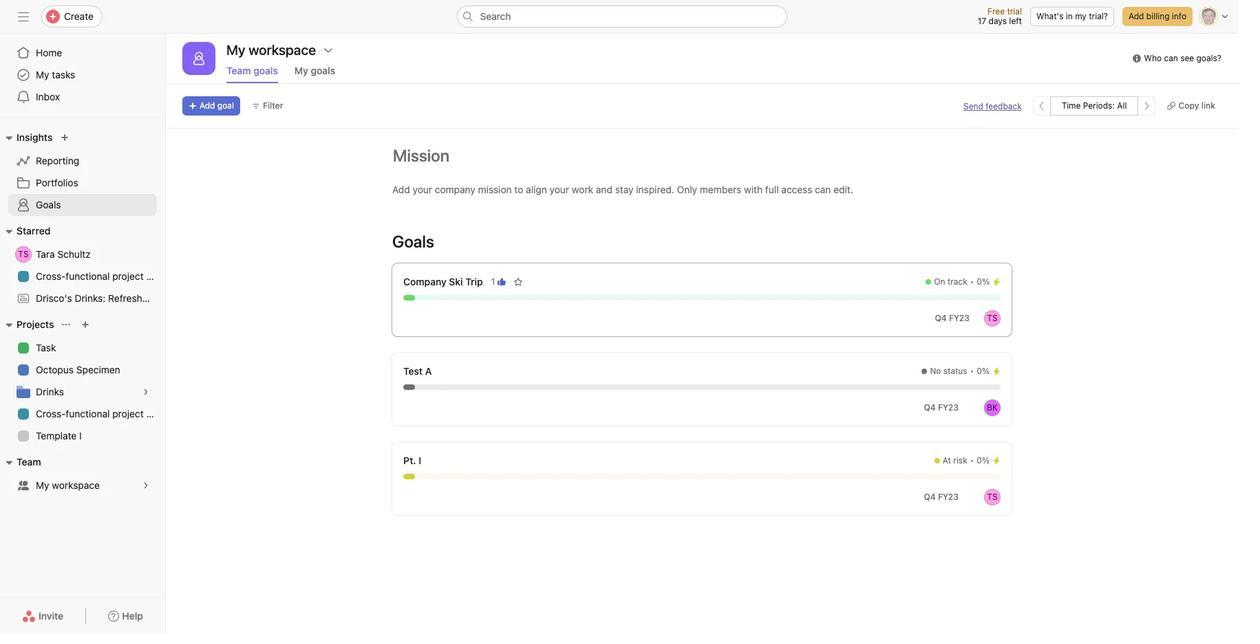 Task type: locate. For each thing, give the bounding box(es) containing it.
0 vertical spatial •
[[970, 277, 974, 287]]

1 vertical spatial fy23
[[938, 403, 959, 413]]

2 goals from the left
[[311, 65, 335, 76]]

q4 fy23 button down at
[[918, 488, 965, 507]]

goals down portfolios
[[36, 199, 61, 211]]

goals for team goals
[[253, 65, 278, 76]]

on
[[934, 277, 945, 287]]

1 plan from the top
[[146, 270, 165, 282]]

help button
[[99, 604, 152, 629]]

at risk
[[943, 456, 967, 466]]

filter button
[[246, 96, 289, 116]]

home
[[36, 47, 62, 58]]

members
[[700, 184, 741, 195]]

trial
[[1007, 6, 1022, 17]]

project
[[112, 270, 144, 282], [112, 408, 144, 420]]

0 vertical spatial team
[[226, 65, 251, 76]]

2 vertical spatial ts
[[987, 492, 998, 502]]

who
[[1144, 53, 1162, 63]]

plan inside projects element
[[146, 408, 165, 420]]

2 vertical spatial q4 fy23
[[924, 492, 959, 502]]

3 • from the top
[[970, 456, 974, 466]]

i inside projects element
[[79, 430, 82, 442]]

inbox
[[36, 91, 60, 103]]

project down see details, drinks image
[[112, 408, 144, 420]]

time periods: all button
[[1050, 96, 1139, 116]]

add for add your company mission to align your work and stay inspired. only members with full access can edit.
[[392, 184, 410, 195]]

mission
[[478, 184, 512, 195]]

project up drisco's drinks: refreshment recommendation link
[[112, 270, 144, 282]]

drisco's drinks: refreshment recommendation
[[36, 292, 245, 304]]

2 vertical spatial •
[[970, 456, 974, 466]]

1 vertical spatial q4
[[924, 403, 936, 413]]

1 vertical spatial q4 fy23 button
[[918, 398, 965, 418]]

add left goal
[[200, 100, 215, 111]]

Mission title text field
[[384, 140, 453, 171]]

my goals link
[[294, 65, 335, 83]]

fy23 down 'no status'
[[938, 403, 959, 413]]

2 vertical spatial • 0%
[[970, 456, 990, 466]]

add down the mission title text field
[[392, 184, 410, 195]]

task link
[[8, 337, 157, 359]]

2 functional from the top
[[66, 408, 110, 420]]

1 vertical spatial ts
[[987, 313, 998, 323]]

0 vertical spatial can
[[1164, 53, 1178, 63]]

3 • 0% from the top
[[970, 456, 990, 466]]

workspace
[[52, 480, 100, 491]]

1 vertical spatial functional
[[66, 408, 110, 420]]

send
[[963, 101, 983, 111]]

drisco's
[[36, 292, 72, 304]]

0 vertical spatial add
[[1129, 11, 1144, 21]]

see details, drinks image
[[142, 388, 150, 396]]

i for template i
[[79, 430, 82, 442]]

0 horizontal spatial team
[[17, 456, 41, 468]]

cross-functional project plan
[[36, 270, 165, 282], [36, 408, 165, 420]]

copy link button
[[1161, 96, 1221, 116]]

recommendation
[[168, 292, 245, 304]]

0 horizontal spatial add
[[200, 100, 215, 111]]

fy23 for pt. i
[[938, 492, 959, 502]]

0% right track
[[977, 277, 990, 287]]

goals
[[253, 65, 278, 76], [311, 65, 335, 76]]

cross-functional project plan link up template i on the left bottom of page
[[8, 403, 165, 425]]

new project or portfolio image
[[81, 321, 90, 329]]

2 vertical spatial q4 fy23 button
[[918, 488, 965, 507]]

2 vertical spatial 0%
[[977, 456, 990, 466]]

1 horizontal spatial team
[[226, 65, 251, 76]]

2 cross- from the top
[[36, 408, 66, 420]]

1 vertical spatial 0%
[[977, 366, 990, 376]]

projects button
[[0, 317, 54, 333]]

q4 for pt. i
[[924, 492, 936, 502]]

goals inside goals link
[[36, 199, 61, 211]]

• right status on the bottom of page
[[970, 366, 974, 376]]

projects
[[17, 319, 54, 330]]

plan
[[146, 270, 165, 282], [146, 408, 165, 420]]

1 vertical spatial plan
[[146, 408, 165, 420]]

2 vertical spatial add
[[392, 184, 410, 195]]

show options, current sort, top image
[[62, 321, 70, 329]]

template i link
[[8, 425, 157, 447]]

2 • from the top
[[970, 366, 974, 376]]

0 vertical spatial q4
[[935, 313, 947, 323]]

i right pt.
[[419, 455, 421, 467]]

1 0% from the top
[[977, 277, 990, 287]]

functional
[[66, 270, 110, 282], [66, 408, 110, 420]]

3 0% from the top
[[977, 456, 990, 466]]

2 horizontal spatial add
[[1129, 11, 1144, 21]]

q4 fy23 down at
[[924, 492, 959, 502]]

can
[[1164, 53, 1178, 63], [815, 184, 831, 195]]

1 vertical spatial cross-
[[36, 408, 66, 420]]

fy23 for test a
[[938, 403, 959, 413]]

my tasks link
[[8, 64, 157, 86]]

q4 fy23 down no
[[924, 403, 959, 413]]

q4 fy23 button down no
[[918, 398, 965, 418]]

send feedback
[[963, 101, 1022, 111]]

1 vertical spatial ts button
[[984, 489, 1001, 506]]

2 ts button from the top
[[984, 489, 1001, 506]]

cross-functional project plan link up drinks:
[[8, 266, 165, 288]]

octopus specimen
[[36, 364, 120, 376]]

0 vertical spatial plan
[[146, 270, 165, 282]]

1 functional from the top
[[66, 270, 110, 282]]

• 0% right track
[[970, 277, 990, 287]]

0 horizontal spatial goals
[[36, 199, 61, 211]]

q4 fy23 button for a
[[918, 398, 965, 418]]

0 vertical spatial ts button
[[984, 310, 1001, 327]]

cross- down "drinks"
[[36, 408, 66, 420]]

ts inside starred element
[[18, 249, 29, 259]]

goals inside team goals link
[[253, 65, 278, 76]]

team inside team goals link
[[226, 65, 251, 76]]

my down my workspace at the left top
[[294, 65, 308, 76]]

goal
[[217, 100, 234, 111]]

starred button
[[0, 223, 51, 239]]

0% right risk
[[977, 456, 990, 466]]

1 vertical spatial q4 fy23
[[924, 403, 959, 413]]

stay
[[615, 184, 633, 195]]

cross- inside starred element
[[36, 270, 66, 282]]

insights button
[[0, 129, 53, 146]]

0 horizontal spatial goals
[[253, 65, 278, 76]]

q4 fy23 for a
[[924, 403, 959, 413]]

tasks
[[52, 69, 75, 81]]

1 vertical spatial project
[[112, 408, 144, 420]]

cross-functional project plan up drinks:
[[36, 270, 165, 282]]

tara schultz
[[36, 248, 91, 260]]

2 vertical spatial fy23
[[938, 492, 959, 502]]

0 vertical spatial • 0%
[[970, 277, 990, 287]]

add left billing
[[1129, 11, 1144, 21]]

1 cross-functional project plan from the top
[[36, 270, 165, 282]]

team up goal
[[226, 65, 251, 76]]

1 project from the top
[[112, 270, 144, 282]]

0% right status on the bottom of page
[[977, 366, 990, 376]]

my inside my tasks link
[[36, 69, 49, 81]]

0 vertical spatial cross-functional project plan link
[[8, 266, 165, 288]]

on track
[[934, 277, 967, 287]]

drisco's drinks: refreshment recommendation link
[[8, 288, 245, 310]]

• 0% for pt. i
[[970, 456, 990, 466]]

my left 'tasks'
[[36, 69, 49, 81]]

0 vertical spatial goals
[[36, 199, 61, 211]]

• 0% right risk
[[970, 456, 990, 466]]

1 vertical spatial •
[[970, 366, 974, 376]]

1 ts button from the top
[[984, 310, 1001, 327]]

• for i
[[970, 456, 974, 466]]

test a
[[403, 365, 432, 377]]

1 horizontal spatial add
[[392, 184, 410, 195]]

with
[[744, 184, 763, 195]]

track
[[948, 277, 967, 287]]

1 vertical spatial cross-functional project plan link
[[8, 403, 165, 425]]

my inside my goals link
[[294, 65, 308, 76]]

1 horizontal spatial can
[[1164, 53, 1178, 63]]

1 cross- from the top
[[36, 270, 66, 282]]

refreshment
[[108, 292, 165, 304]]

left
[[1009, 16, 1022, 26]]

1 vertical spatial i
[[419, 455, 421, 467]]

1 horizontal spatial your
[[550, 184, 569, 195]]

goals up company
[[392, 232, 434, 251]]

in
[[1066, 11, 1073, 21]]

plan down see details, drinks image
[[146, 408, 165, 420]]

0 vertical spatial project
[[112, 270, 144, 282]]

company ski trip
[[403, 276, 483, 288]]

can left see
[[1164, 53, 1178, 63]]

cross- up drisco's
[[36, 270, 66, 282]]

drinks:
[[75, 292, 106, 304]]

filter
[[263, 100, 283, 111]]

0 vertical spatial fy23
[[949, 313, 970, 323]]

cross-functional project plan inside starred element
[[36, 270, 165, 282]]

1 vertical spatial • 0%
[[970, 366, 990, 376]]

0 horizontal spatial i
[[79, 430, 82, 442]]

2 • 0% from the top
[[970, 366, 990, 376]]

2 plan from the top
[[146, 408, 165, 420]]

plan inside starred element
[[146, 270, 165, 282]]

0 vertical spatial cross-functional project plan
[[36, 270, 165, 282]]

1 goals from the left
[[253, 65, 278, 76]]

team
[[226, 65, 251, 76], [17, 456, 41, 468]]

free trial 17 days left
[[978, 6, 1022, 26]]

plan up drisco's drinks: refreshment recommendation
[[146, 270, 165, 282]]

0 vertical spatial i
[[79, 430, 82, 442]]

insights element
[[0, 125, 165, 219]]

functional down drinks link
[[66, 408, 110, 420]]

my tasks
[[36, 69, 75, 81]]

access
[[781, 184, 812, 195]]

inspired.
[[636, 184, 674, 195]]

1 • 0% from the top
[[970, 277, 990, 287]]

q4 fy23
[[935, 313, 970, 323], [924, 403, 959, 413], [924, 492, 959, 502]]

2 vertical spatial q4
[[924, 492, 936, 502]]

1 horizontal spatial i
[[419, 455, 421, 467]]

1 vertical spatial team
[[17, 456, 41, 468]]

cross-functional project plan inside projects element
[[36, 408, 165, 420]]

project inside starred element
[[112, 270, 144, 282]]

tara
[[36, 248, 55, 260]]

drinks link
[[8, 381, 157, 403]]

i right template
[[79, 430, 82, 442]]

0 vertical spatial cross-
[[36, 270, 66, 282]]

help
[[122, 610, 143, 622]]

your right align
[[550, 184, 569, 195]]

2 cross-functional project plan from the top
[[36, 408, 165, 420]]

0% for test a
[[977, 366, 990, 376]]

0 horizontal spatial your
[[413, 184, 432, 195]]

1 vertical spatial add
[[200, 100, 215, 111]]

see
[[1180, 53, 1194, 63]]

0 vertical spatial functional
[[66, 270, 110, 282]]

0 vertical spatial ts
[[18, 249, 29, 259]]

my down team dropdown button
[[36, 480, 49, 491]]

your left company
[[413, 184, 432, 195]]

create
[[64, 10, 94, 22]]

team down template
[[17, 456, 41, 468]]

full
[[765, 184, 779, 195]]

goals down my workspace at the left top
[[253, 65, 278, 76]]

ts
[[18, 249, 29, 259], [987, 313, 998, 323], [987, 492, 998, 502]]

1 horizontal spatial goals
[[311, 65, 335, 76]]

1 vertical spatial cross-functional project plan
[[36, 408, 165, 420]]

fy23 down track
[[949, 313, 970, 323]]

fy23 down at
[[938, 492, 959, 502]]

add inside button
[[1129, 11, 1144, 21]]

goals down show options image
[[311, 65, 335, 76]]

1 horizontal spatial goals
[[392, 232, 434, 251]]

team inside team dropdown button
[[17, 456, 41, 468]]

what's in my trial?
[[1036, 11, 1108, 21]]

my inside my workspace link
[[36, 480, 49, 491]]

periods:
[[1083, 100, 1115, 111]]

info
[[1172, 11, 1186, 21]]

q4 fy23 down on track
[[935, 313, 970, 323]]

2 0% from the top
[[977, 366, 990, 376]]

add goal button
[[182, 96, 240, 116]]

1 • from the top
[[970, 277, 974, 287]]

add inside button
[[200, 100, 215, 111]]

0 vertical spatial 0%
[[977, 277, 990, 287]]

• 0% right status on the bottom of page
[[970, 366, 990, 376]]

• right risk
[[970, 456, 974, 466]]

goals inside my goals link
[[311, 65, 335, 76]]

trip
[[465, 276, 483, 288]]

can left edit.
[[815, 184, 831, 195]]

plan for second cross-functional project plan link
[[146, 408, 165, 420]]

add
[[1129, 11, 1144, 21], [200, 100, 215, 111], [392, 184, 410, 195]]

billing
[[1146, 11, 1170, 21]]

• 0%
[[970, 277, 990, 287], [970, 366, 990, 376], [970, 456, 990, 466]]

functional up drinks:
[[66, 270, 110, 282]]

1 vertical spatial can
[[815, 184, 831, 195]]

cross-functional project plan down drinks link
[[36, 408, 165, 420]]

q4 fy23 button down on track
[[929, 309, 976, 328]]

q4
[[935, 313, 947, 323], [924, 403, 936, 413], [924, 492, 936, 502]]

add billing info button
[[1122, 7, 1193, 26]]

• right track
[[970, 277, 974, 287]]

team for team
[[17, 456, 41, 468]]



Task type: vqa. For each thing, say whether or not it's contained in the screenshot.
Cross- within the Projects element
yes



Task type: describe. For each thing, give the bounding box(es) containing it.
link
[[1201, 100, 1215, 111]]

days
[[989, 16, 1007, 26]]

edit.
[[834, 184, 853, 195]]

all
[[1117, 100, 1127, 111]]

plan for 1st cross-functional project plan link from the top
[[146, 270, 165, 282]]

time periods: all
[[1062, 100, 1127, 111]]

template
[[36, 430, 77, 442]]

company
[[403, 276, 446, 288]]

1
[[491, 277, 495, 287]]

2 cross-functional project plan link from the top
[[8, 403, 165, 425]]

trial?
[[1089, 11, 1108, 21]]

goals for my goals
[[311, 65, 335, 76]]

company
[[435, 184, 475, 195]]

send feedback link
[[963, 100, 1022, 113]]

free
[[988, 6, 1005, 17]]

see details, my workspace image
[[142, 482, 150, 490]]

cross- inside projects element
[[36, 408, 66, 420]]

0 vertical spatial q4 fy23 button
[[929, 309, 976, 328]]

• for a
[[970, 366, 974, 376]]

1 button
[[488, 275, 509, 289]]

2 your from the left
[[550, 184, 569, 195]]

add goal
[[200, 100, 234, 111]]

add for add billing info
[[1129, 11, 1144, 21]]

what's in my trial? button
[[1030, 7, 1114, 26]]

copy link
[[1178, 100, 1215, 111]]

add billing info
[[1129, 11, 1186, 21]]

create button
[[41, 6, 103, 28]]

my
[[1075, 11, 1087, 21]]

ts button for on track
[[984, 310, 1001, 327]]

portfolios link
[[8, 172, 157, 194]]

starred element
[[0, 219, 245, 312]]

at
[[943, 456, 951, 466]]

functional inside projects element
[[66, 408, 110, 420]]

risk
[[953, 456, 967, 466]]

global element
[[0, 34, 165, 116]]

projects element
[[0, 312, 165, 450]]

home link
[[8, 42, 157, 64]]

a
[[425, 365, 432, 377]]

test
[[403, 365, 423, 377]]

• 0% for test a
[[970, 366, 990, 376]]

octopus specimen link
[[8, 359, 157, 381]]

what's
[[1036, 11, 1064, 21]]

feedback
[[986, 101, 1022, 111]]

to
[[514, 184, 523, 195]]

who can see goals?
[[1144, 53, 1221, 63]]

my for my workspace
[[36, 480, 49, 491]]

new image
[[61, 134, 69, 142]]

search list box
[[457, 6, 787, 28]]

status
[[943, 366, 967, 376]]

no status
[[930, 366, 967, 376]]

ski
[[449, 276, 463, 288]]

my workspace
[[36, 480, 100, 491]]

reporting
[[36, 155, 79, 167]]

q4 for test a
[[924, 403, 936, 413]]

hide sidebar image
[[18, 11, 29, 22]]

1 vertical spatial goals
[[392, 232, 434, 251]]

ts for at risk
[[987, 492, 998, 502]]

2 project from the top
[[112, 408, 144, 420]]

my for my tasks
[[36, 69, 49, 81]]

pt.
[[403, 455, 416, 467]]

my workspace link
[[8, 475, 157, 497]]

i for pt. i
[[419, 455, 421, 467]]

insights
[[17, 131, 53, 143]]

teams element
[[0, 450, 165, 500]]

reporting link
[[8, 150, 157, 172]]

functional inside starred element
[[66, 270, 110, 282]]

work
[[572, 184, 593, 195]]

0 horizontal spatial can
[[815, 184, 831, 195]]

add your company mission to align your work and stay inspired. only members with full access can edit.
[[392, 184, 853, 195]]

and
[[596, 184, 612, 195]]

team for team goals
[[226, 65, 251, 76]]

specimen
[[76, 364, 120, 376]]

inbox link
[[8, 86, 157, 108]]

team goals link
[[226, 65, 278, 83]]

show options image
[[323, 45, 334, 56]]

my for my goals
[[294, 65, 308, 76]]

my goals
[[294, 65, 335, 76]]

q4 fy23 for i
[[924, 492, 959, 502]]

invite
[[39, 610, 63, 622]]

0% for pt. i
[[977, 456, 990, 466]]

0 vertical spatial q4 fy23
[[935, 313, 970, 323]]

1 cross-functional project plan link from the top
[[8, 266, 165, 288]]

team goals
[[226, 65, 278, 76]]

goals link
[[8, 194, 157, 216]]

search
[[480, 10, 511, 22]]

17
[[978, 16, 986, 26]]

schultz
[[57, 248, 91, 260]]

ts button for at risk
[[984, 489, 1001, 506]]

1 your from the left
[[413, 184, 432, 195]]

portfolios
[[36, 177, 78, 189]]

time
[[1062, 100, 1081, 111]]

toggle goal starred status image
[[514, 278, 523, 286]]

q4 fy23 button for i
[[918, 488, 965, 507]]

ts for on track
[[987, 313, 998, 323]]

team button
[[0, 454, 41, 471]]

goals?
[[1196, 53, 1221, 63]]

add for add goal
[[200, 100, 215, 111]]

task
[[36, 342, 56, 354]]

invite button
[[13, 604, 72, 629]]

pt. i
[[403, 455, 421, 467]]

bk
[[987, 403, 998, 413]]

my workspace
[[226, 42, 316, 58]]



